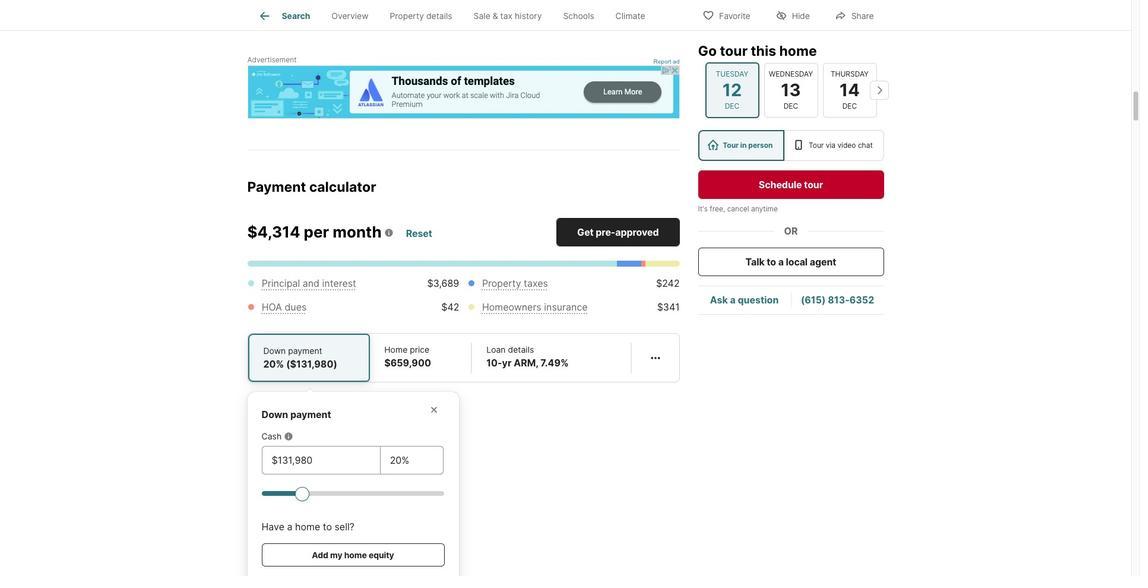 Task type: vqa. For each thing, say whether or not it's contained in the screenshot.
the rightmost Searches
no



Task type: locate. For each thing, give the bounding box(es) containing it.
tour for schedule
[[804, 179, 823, 191]]

2 vertical spatial home
[[344, 550, 367, 560]]

1 horizontal spatial details
[[508, 345, 534, 355]]

approved
[[615, 226, 659, 238]]

details inside loan details 10-yr arm, 7.49%
[[508, 345, 534, 355]]

2 horizontal spatial dec
[[843, 102, 857, 110]]

tuesday 12 dec
[[716, 69, 749, 110]]

2 dec from the left
[[784, 102, 798, 110]]

0 horizontal spatial a
[[287, 521, 292, 533]]

down inside down payment 20% ($131,980)
[[263, 346, 286, 356]]

6352
[[850, 294, 874, 306]]

payment up '($131,980)'
[[288, 346, 322, 356]]

home inside button
[[344, 550, 367, 560]]

1 horizontal spatial dec
[[784, 102, 798, 110]]

payment inside tooltip
[[290, 409, 331, 421]]

None text field
[[390, 453, 434, 468]]

1 tour from the left
[[723, 141, 739, 150]]

go
[[698, 43, 717, 59]]

3 dec from the left
[[843, 102, 857, 110]]

talk to a local agent link
[[698, 248, 884, 276]]

down up 20%
[[263, 346, 286, 356]]

0 horizontal spatial to
[[323, 521, 332, 533]]

tour left in
[[723, 141, 739, 150]]

climate
[[616, 11, 645, 21]]

1 horizontal spatial property
[[482, 277, 521, 289]]

down
[[263, 346, 286, 356], [262, 409, 288, 421]]

2 vertical spatial a
[[287, 521, 292, 533]]

tour up 'tuesday' at top right
[[720, 43, 748, 59]]

details left sale at the top left of the page
[[426, 11, 452, 21]]

next image
[[870, 81, 889, 100]]

1 horizontal spatial tour
[[804, 179, 823, 191]]

a inside tooltip
[[287, 521, 292, 533]]

question
[[738, 294, 779, 306]]

loan
[[487, 345, 506, 355]]

1 vertical spatial a
[[730, 294, 736, 306]]

tour for go
[[720, 43, 748, 59]]

ad region
[[247, 65, 680, 118]]

$242
[[656, 277, 680, 289]]

down payment 20% ($131,980)
[[263, 346, 337, 370]]

tour
[[723, 141, 739, 150], [809, 141, 824, 150]]

list box
[[698, 130, 884, 161]]

property for property taxes
[[482, 277, 521, 289]]

dec inside thursday 14 dec
[[843, 102, 857, 110]]

payment down '($131,980)'
[[290, 409, 331, 421]]

property right overview
[[390, 11, 424, 21]]

tour inside button
[[804, 179, 823, 191]]

tab list
[[247, 0, 666, 30]]

1 vertical spatial details
[[508, 345, 534, 355]]

0 vertical spatial a
[[778, 256, 784, 268]]

0 vertical spatial to
[[767, 256, 776, 268]]

payment inside down payment 20% ($131,980)
[[288, 346, 322, 356]]

talk to a local agent
[[746, 256, 836, 268]]

tooltip containing down payment
[[247, 383, 680, 576]]

1 horizontal spatial home
[[344, 550, 367, 560]]

0 horizontal spatial home
[[295, 521, 320, 533]]

homeowners insurance
[[482, 301, 588, 313]]

$42
[[441, 301, 459, 313]]

talk
[[746, 256, 765, 268]]

0 horizontal spatial tour
[[723, 141, 739, 150]]

climate tab
[[605, 2, 656, 30]]

a left 'local'
[[778, 256, 784, 268]]

tour for tour via video chat
[[809, 141, 824, 150]]

report ad button
[[654, 58, 680, 67]]

favorite button
[[692, 3, 761, 27]]

property inside tab
[[390, 11, 424, 21]]

details
[[426, 11, 452, 21], [508, 345, 534, 355]]

report
[[654, 58, 671, 64]]

hide
[[792, 10, 810, 20]]

a right ask
[[730, 294, 736, 306]]

dec inside tuesday 12 dec
[[725, 102, 740, 110]]

sell?
[[335, 521, 354, 533]]

get pre-approved
[[577, 226, 659, 238]]

0 vertical spatial details
[[426, 11, 452, 21]]

2 tour from the left
[[809, 141, 824, 150]]

dec
[[725, 102, 740, 110], [784, 102, 798, 110], [843, 102, 857, 110]]

tooltip
[[247, 383, 680, 576]]

home
[[779, 43, 817, 59], [295, 521, 320, 533], [344, 550, 367, 560]]

tour inside option
[[809, 141, 824, 150]]

history
[[515, 11, 542, 21]]

0 vertical spatial home
[[779, 43, 817, 59]]

1 dec from the left
[[725, 102, 740, 110]]

tour
[[720, 43, 748, 59], [804, 179, 823, 191]]

via
[[826, 141, 836, 150]]

property taxes
[[482, 277, 548, 289]]

1 vertical spatial to
[[323, 521, 332, 533]]

report ad
[[654, 58, 680, 64]]

1 horizontal spatial a
[[730, 294, 736, 306]]

to right talk
[[767, 256, 776, 268]]

0 horizontal spatial property
[[390, 11, 424, 21]]

0 vertical spatial tour
[[720, 43, 748, 59]]

a for have a home to sell?
[[287, 521, 292, 533]]

home right my
[[344, 550, 367, 560]]

home up the wednesday at the top of page
[[779, 43, 817, 59]]

1 vertical spatial tour
[[804, 179, 823, 191]]

down for down payment
[[262, 409, 288, 421]]

1 horizontal spatial to
[[767, 256, 776, 268]]

property details
[[390, 11, 452, 21]]

1 horizontal spatial tour
[[809, 141, 824, 150]]

home for have a home to sell?
[[295, 521, 320, 533]]

tab list containing search
[[247, 0, 666, 30]]

home for add my home equity
[[344, 550, 367, 560]]

home price $659,900
[[384, 345, 431, 369]]

details up the 'arm,'
[[508, 345, 534, 355]]

0 horizontal spatial dec
[[725, 102, 740, 110]]

tour left via
[[809, 141, 824, 150]]

ask
[[710, 294, 728, 306]]

reset button
[[405, 223, 433, 244]]

down for down payment 20% ($131,980)
[[263, 346, 286, 356]]

dues
[[285, 301, 307, 313]]

None button
[[705, 62, 759, 118], [764, 63, 818, 118], [823, 63, 877, 118], [705, 62, 759, 118], [764, 63, 818, 118], [823, 63, 877, 118]]

dec for 13
[[784, 102, 798, 110]]

get
[[577, 226, 594, 238]]

home up "add"
[[295, 521, 320, 533]]

dec inside wednesday 13 dec
[[784, 102, 798, 110]]

schools tab
[[553, 2, 605, 30]]

0 horizontal spatial tour
[[720, 43, 748, 59]]

dec down the 13
[[784, 102, 798, 110]]

details inside property details tab
[[426, 11, 452, 21]]

0 horizontal spatial details
[[426, 11, 452, 21]]

tour inside option
[[723, 141, 739, 150]]

principal and interest
[[262, 277, 356, 289]]

ask a question
[[710, 294, 779, 306]]

and
[[303, 277, 320, 289]]

0 vertical spatial property
[[390, 11, 424, 21]]

sale
[[474, 11, 490, 21]]

2 horizontal spatial a
[[778, 256, 784, 268]]

None text field
[[272, 453, 370, 468]]

to
[[767, 256, 776, 268], [323, 521, 332, 533]]

to left sell?
[[323, 521, 332, 533]]

0 vertical spatial down
[[263, 346, 286, 356]]

tour right schedule in the right top of the page
[[804, 179, 823, 191]]

1 vertical spatial payment
[[290, 409, 331, 421]]

1 vertical spatial down
[[262, 409, 288, 421]]

$341
[[657, 301, 680, 313]]

taxes
[[524, 277, 548, 289]]

reset
[[406, 227, 432, 239]]

thursday 14 dec
[[831, 69, 869, 110]]

(615) 813-6352
[[801, 294, 874, 306]]

interest
[[322, 277, 356, 289]]

details for property details
[[426, 11, 452, 21]]

1 vertical spatial property
[[482, 277, 521, 289]]

Down Payment Slider range field
[[262, 487, 445, 501]]

down up cash
[[262, 409, 288, 421]]

dec down 12
[[725, 102, 740, 110]]

2 horizontal spatial home
[[779, 43, 817, 59]]

dec down 14
[[843, 102, 857, 110]]

0 vertical spatial payment
[[288, 346, 322, 356]]

a right have
[[287, 521, 292, 533]]

ad
[[673, 58, 680, 64]]

schools
[[563, 11, 594, 21]]

property up "homeowners"
[[482, 277, 521, 289]]

1 vertical spatial home
[[295, 521, 320, 533]]

chat
[[858, 141, 873, 150]]



Task type: describe. For each thing, give the bounding box(es) containing it.
tour in person option
[[698, 130, 785, 161]]

14
[[840, 79, 860, 100]]

payment calculator
[[247, 178, 376, 195]]

10-
[[487, 357, 502, 369]]

dec for 14
[[843, 102, 857, 110]]

homeowners insurance link
[[482, 301, 588, 313]]

principal
[[262, 277, 300, 289]]

insurance
[[544, 301, 588, 313]]

wednesday
[[769, 69, 813, 78]]

(615) 813-6352 link
[[801, 294, 874, 306]]

local
[[786, 256, 808, 268]]

video
[[838, 141, 856, 150]]

13
[[781, 79, 801, 100]]

add my home equity button
[[262, 544, 445, 567]]

overview tab
[[321, 2, 379, 30]]

12
[[723, 79, 742, 100]]

or
[[784, 225, 798, 237]]

this
[[751, 43, 776, 59]]

$4,314
[[247, 223, 300, 241]]

go tour this home
[[698, 43, 817, 59]]

advertisement
[[247, 55, 297, 64]]

wednesday 13 dec
[[769, 69, 813, 110]]

property taxes link
[[482, 277, 548, 289]]

a for ask a question
[[730, 294, 736, 306]]

homeowners
[[482, 301, 541, 313]]

favorite
[[719, 10, 750, 20]]

per
[[304, 223, 329, 241]]

share button
[[825, 3, 884, 27]]

813-
[[828, 294, 850, 306]]

cash
[[262, 431, 282, 441]]

list box containing tour in person
[[698, 130, 884, 161]]

a inside talk to a local agent link
[[778, 256, 784, 268]]

in
[[740, 141, 747, 150]]

(615)
[[801, 294, 826, 306]]

tour via video chat
[[809, 141, 873, 150]]

dec for 12
[[725, 102, 740, 110]]

$3,689
[[427, 277, 459, 289]]

calculator
[[309, 178, 376, 195]]

payment
[[247, 178, 306, 195]]

sale & tax history
[[474, 11, 542, 21]]

&
[[493, 11, 498, 21]]

yr
[[502, 357, 512, 369]]

to inside tooltip
[[323, 521, 332, 533]]

7.49%
[[541, 357, 569, 369]]

sale & tax history tab
[[463, 2, 553, 30]]

person
[[748, 141, 773, 150]]

schedule tour button
[[698, 170, 884, 199]]

have
[[262, 521, 284, 533]]

tour for tour in person
[[723, 141, 739, 150]]

cancel
[[727, 204, 749, 213]]

equity
[[369, 550, 394, 560]]

tour via video chat option
[[785, 130, 884, 161]]

thursday
[[831, 69, 869, 78]]

ask a question link
[[710, 294, 779, 306]]

schedule tour
[[759, 179, 823, 191]]

principal and interest link
[[262, 277, 356, 289]]

hoa
[[262, 301, 282, 313]]

details for loan details 10-yr arm, 7.49%
[[508, 345, 534, 355]]

have a home to sell?
[[262, 521, 354, 533]]

payment for down payment 20% ($131,980)
[[288, 346, 322, 356]]

property details tab
[[379, 2, 463, 30]]

price
[[410, 345, 430, 355]]

home
[[384, 345, 408, 355]]

it's free, cancel anytime
[[698, 204, 778, 213]]

property for property details
[[390, 11, 424, 21]]

($131,980)
[[286, 358, 337, 370]]

hide button
[[765, 3, 820, 27]]

to inside talk to a local agent link
[[767, 256, 776, 268]]

loan details 10-yr arm, 7.49%
[[487, 345, 569, 369]]

pre-
[[596, 226, 615, 238]]

hoa dues
[[262, 301, 307, 313]]

month
[[333, 223, 382, 241]]

search link
[[258, 9, 310, 23]]

down payment
[[262, 409, 331, 421]]

tour in person
[[723, 141, 773, 150]]

schedule
[[759, 179, 802, 191]]

my
[[330, 550, 342, 560]]

free,
[[710, 204, 725, 213]]

tuesday
[[716, 69, 749, 78]]

payment for down payment
[[290, 409, 331, 421]]

it's
[[698, 204, 708, 213]]

get pre-approved button
[[556, 218, 680, 247]]

add
[[312, 550, 328, 560]]

hoa dues link
[[262, 301, 307, 313]]

agent
[[810, 256, 836, 268]]

overview
[[332, 11, 369, 21]]

$4,314 per month
[[247, 223, 382, 241]]

$659,900
[[384, 357, 431, 369]]

arm,
[[514, 357, 538, 369]]

tax
[[500, 11, 513, 21]]



